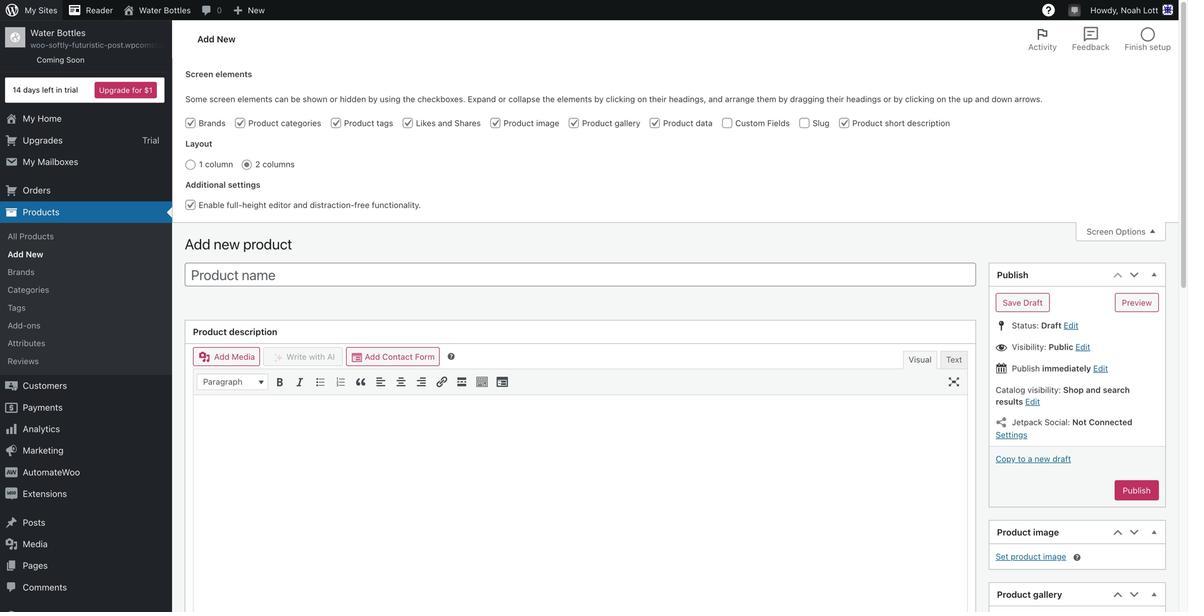 Task type: vqa. For each thing, say whether or not it's contained in the screenshot.
'Describe this product. What makes it unique? What are its most important features?' icon
yes



Task type: describe. For each thing, give the bounding box(es) containing it.
preview link
[[1115, 293, 1159, 312]]

2 vertical spatial edit button
[[1093, 364, 1108, 373]]

draft
[[1041, 321, 1062, 330]]

upgrade for $1 button
[[95, 82, 157, 98]]

2
[[255, 159, 260, 169]]

water bottles
[[139, 5, 191, 15]]

add-ons link
[[0, 317, 172, 335]]

notification image
[[1070, 4, 1080, 15]]

Product gallery checkbox
[[569, 118, 579, 128]]

using
[[380, 94, 401, 104]]

settings
[[228, 180, 260, 189]]

product categories
[[248, 118, 321, 128]]

bottles for water bottles
[[164, 5, 191, 15]]

connected
[[1089, 418, 1133, 427]]

shown
[[303, 94, 327, 104]]

0 vertical spatial description
[[907, 118, 950, 128]]

soon
[[66, 55, 85, 64]]

set product image
[[996, 552, 1066, 562]]

social:
[[1045, 418, 1070, 427]]

add new link
[[0, 245, 172, 263]]

can
[[275, 94, 289, 104]]

automatewoo
[[23, 467, 80, 478]]

categories link
[[0, 281, 172, 299]]

woo-
[[30, 41, 49, 49]]

collapse
[[508, 94, 540, 104]]

product right product gallery checkbox
[[582, 118, 612, 128]]

not
[[1072, 418, 1087, 427]]

product right the product data checkbox
[[663, 118, 693, 128]]

1 vertical spatial gallery
[[1033, 590, 1062, 600]]

main menu navigation
[[0, 20, 195, 612]]

payments link
[[0, 397, 172, 419]]

1 vertical spatial new
[[1035, 454, 1050, 464]]

Product tags checkbox
[[331, 118, 341, 128]]

copy
[[996, 454, 1016, 464]]

2 or from the left
[[498, 94, 506, 104]]

dragging
[[790, 94, 824, 104]]

new inside the toolbar navigation
[[248, 5, 265, 15]]

2 columns
[[253, 159, 295, 169]]

write with ai
[[286, 352, 335, 361]]

posts
[[23, 517, 45, 528]]

posts link
[[0, 512, 172, 534]]

options
[[1116, 227, 1146, 236]]

additional settings
[[185, 180, 260, 189]]

arrange
[[725, 94, 755, 104]]

upgrade
[[99, 86, 130, 95]]

1 vertical spatial products
[[19, 232, 54, 241]]

Product categories checkbox
[[235, 118, 245, 128]]

status:
[[1012, 321, 1039, 330]]

reader
[[86, 5, 113, 15]]

and right likes
[[438, 118, 452, 128]]

attributes
[[8, 339, 45, 348]]

enable full-height editor and distraction-free functionality.
[[199, 200, 421, 210]]

automatewoo link
[[0, 462, 172, 483]]

elements up screen
[[215, 69, 252, 79]]

name
[[242, 267, 276, 283]]

my sites
[[25, 5, 57, 15]]

slug
[[813, 118, 830, 128]]

settings link
[[996, 430, 1028, 440]]

expand
[[468, 94, 496, 104]]

screen for screen options
[[1087, 227, 1114, 236]]

orders
[[23, 185, 51, 196]]

product description
[[193, 327, 277, 337]]

free
[[354, 200, 370, 210]]

tags
[[377, 118, 393, 128]]

screen elements
[[185, 69, 252, 79]]

1 by from the left
[[368, 94, 378, 104]]

jetpack social: not connected settings
[[996, 418, 1133, 440]]

edit button for status: draft edit
[[1064, 321, 1079, 330]]

water bottles link
[[118, 0, 196, 20]]

editor
[[269, 200, 291, 210]]

categories
[[8, 285, 49, 295]]

product down set at the right bottom
[[997, 590, 1031, 600]]

screen options button
[[1076, 223, 1166, 242]]

media inside main menu navigation
[[23, 539, 48, 549]]

full-
[[227, 200, 242, 210]]

14 days left in trial
[[13, 86, 78, 94]]

3 by from the left
[[779, 94, 788, 104]]

edit for publish immediately edit
[[1093, 364, 1108, 373]]

feedback button
[[1065, 20, 1117, 58]]

2 their from the left
[[827, 94, 844, 104]]

1 their from the left
[[649, 94, 667, 104]]

write with ai button
[[263, 347, 343, 366]]

0 link
[[196, 0, 227, 20]]

shop
[[1063, 385, 1084, 395]]

with
[[309, 352, 325, 361]]

1 column
[[197, 159, 233, 169]]

2 the from the left
[[543, 94, 555, 104]]

product down add new product
[[191, 267, 239, 283]]

status: draft edit
[[1010, 321, 1079, 330]]

1 on from the left
[[637, 94, 647, 104]]

short
[[885, 118, 905, 128]]

product up set at the right bottom
[[997, 527, 1031, 538]]

extensions
[[23, 489, 67, 499]]

add-
[[8, 321, 27, 330]]

0 vertical spatial product image
[[504, 118, 559, 128]]

screen for screen elements
[[185, 69, 213, 79]]

brands inside main menu navigation
[[8, 267, 35, 277]]

0 vertical spatial products
[[23, 207, 60, 217]]

paragraph
[[203, 377, 242, 386]]

edit for visibility: public edit
[[1076, 342, 1090, 352]]

1 vertical spatial product image
[[997, 527, 1059, 538]]

add inside add contact form button
[[365, 352, 380, 361]]

elements left can
[[237, 94, 272, 104]]

toolbar navigation
[[0, 0, 1179, 23]]

contact
[[382, 352, 413, 361]]

finish
[[1125, 42, 1147, 52]]

Product short description checkbox
[[839, 118, 849, 128]]

2 vertical spatial image
[[1043, 552, 1066, 562]]

0 vertical spatial new
[[214, 236, 240, 253]]

add down enable full-height editor and distraction-free functionality. option
[[185, 236, 210, 253]]

howdy, noah lott
[[1091, 5, 1158, 15]]

Slug checkbox
[[799, 118, 810, 128]]

Product data checkbox
[[650, 118, 660, 128]]

product name
[[191, 267, 276, 283]]

custom fields
[[735, 118, 790, 128]]

1 horizontal spatial brands
[[199, 118, 226, 128]]

post.wpcomstaging.com
[[108, 41, 195, 49]]

distraction-
[[310, 200, 354, 210]]

customers
[[23, 381, 67, 391]]

product tags
[[344, 118, 393, 128]]

column
[[205, 159, 233, 169]]

headings,
[[669, 94, 706, 104]]

edit down catalog visibility:
[[1025, 397, 1040, 406]]

activity
[[1028, 42, 1057, 52]]

likes and shares
[[416, 118, 481, 128]]

1 vertical spatial image
[[1033, 527, 1059, 538]]

feedback
[[1072, 42, 1110, 52]]

a
[[1028, 454, 1032, 464]]

media link
[[0, 534, 172, 555]]



Task type: locate. For each thing, give the bounding box(es) containing it.
publish down visibility:
[[1012, 364, 1040, 373]]

new right a
[[1035, 454, 1050, 464]]

1 horizontal spatial product image
[[997, 527, 1059, 538]]

edit right "draft"
[[1064, 321, 1079, 330]]

my left sites
[[25, 5, 36, 15]]

1 the from the left
[[403, 94, 415, 104]]

edit for status: draft edit
[[1064, 321, 1079, 330]]

0 horizontal spatial media
[[23, 539, 48, 549]]

4 by from the left
[[894, 94, 903, 104]]

my mailboxes
[[23, 157, 78, 167]]

clicking
[[606, 94, 635, 104], [905, 94, 934, 104]]

description up add media
[[229, 327, 277, 337]]

2 horizontal spatial the
[[949, 94, 961, 104]]

days
[[23, 86, 40, 94]]

product right product tags option
[[344, 118, 374, 128]]

screen
[[209, 94, 235, 104]]

add
[[197, 34, 214, 44], [185, 236, 210, 253], [8, 249, 24, 259], [214, 352, 229, 361], [365, 352, 380, 361]]

the left up
[[949, 94, 961, 104]]

0 vertical spatial brands
[[199, 118, 226, 128]]

1 vertical spatial screen
[[1087, 227, 1114, 236]]

my left home on the left top of page
[[23, 113, 35, 124]]

and right shop
[[1086, 385, 1101, 395]]

new right 0
[[248, 5, 265, 15]]

new up product name
[[214, 236, 240, 253]]

1 horizontal spatial or
[[498, 94, 506, 104]]

upgrades
[[23, 135, 63, 145]]

screen left options
[[1087, 227, 1114, 236]]

0 horizontal spatial their
[[649, 94, 667, 104]]

products down "orders"
[[23, 207, 60, 217]]

product right product image checkbox
[[504, 118, 534, 128]]

0 horizontal spatial add new
[[8, 249, 43, 259]]

brands
[[199, 118, 226, 128], [8, 267, 35, 277]]

height
[[242, 200, 266, 210]]

product right set at the right bottom
[[1011, 552, 1041, 562]]

1 or from the left
[[330, 94, 338, 104]]

screen inside dropdown button
[[1087, 227, 1114, 236]]

or right "expand"
[[498, 94, 506, 104]]

the right collapse
[[543, 94, 555, 104]]

product up add media button
[[193, 327, 227, 337]]

describe this product. what makes it unique? what are its most important features? image
[[446, 352, 456, 362]]

1 vertical spatial new
[[217, 34, 236, 44]]

image left for best results, upload jpeg or png files that are 1000 by 1000 pixels or larger. maximum upload file size: 2 gb. icon at the bottom of the page
[[1043, 552, 1066, 562]]

publish up status:
[[997, 270, 1029, 280]]

Product name text field
[[185, 263, 976, 287]]

add inside add new link
[[8, 249, 24, 259]]

or right headings
[[884, 94, 891, 104]]

None radio
[[242, 160, 252, 170]]

bottles inside the toolbar navigation
[[164, 5, 191, 15]]

1 vertical spatial media
[[23, 539, 48, 549]]

elements up product gallery checkbox
[[557, 94, 592, 104]]

water up the woo-
[[30, 28, 55, 38]]

bottles inside water bottles woo-softly-futuristic-post.wpcomstaging.com coming soon
[[57, 28, 86, 38]]

add down all
[[8, 249, 24, 259]]

analytics
[[23, 424, 60, 434]]

visual button
[[903, 351, 937, 369]]

0 vertical spatial product gallery
[[582, 118, 640, 128]]

tab list containing activity
[[1021, 20, 1179, 58]]

my down upgrades on the top of page
[[23, 157, 35, 167]]

their
[[649, 94, 667, 104], [827, 94, 844, 104]]

media inside button
[[232, 352, 255, 361]]

product gallery down some screen elements can be shown or hidden by using the checkboxes.   expand or collapse the elements by clicking on their headings, and arrange them by dragging their headings or by clicking on the up and down arrows.
[[582, 118, 640, 128]]

sites
[[38, 5, 57, 15]]

add media button
[[193, 347, 260, 366]]

and left arrange
[[709, 94, 723, 104]]

coming
[[37, 55, 64, 64]]

Likes and Shares checkbox
[[403, 118, 413, 128]]

edit button up search
[[1093, 364, 1108, 373]]

edit up search
[[1093, 364, 1108, 373]]

0 horizontal spatial bottles
[[57, 28, 86, 38]]

for
[[132, 86, 142, 95]]

0 horizontal spatial on
[[637, 94, 647, 104]]

tags link
[[0, 299, 172, 317]]

add-ons
[[8, 321, 41, 330]]

my inside the toolbar navigation
[[25, 5, 36, 15]]

1 horizontal spatial the
[[543, 94, 555, 104]]

additional
[[185, 180, 226, 189]]

image left product gallery checkbox
[[536, 118, 559, 128]]

attributes link
[[0, 335, 172, 352]]

0 horizontal spatial gallery
[[615, 118, 640, 128]]

trial
[[142, 135, 159, 145]]

form
[[415, 352, 435, 361]]

product image down collapse
[[504, 118, 559, 128]]

0 vertical spatial media
[[232, 352, 255, 361]]

brands up categories
[[8, 267, 35, 277]]

public
[[1049, 342, 1073, 352]]

checkboxes.
[[417, 94, 465, 104]]

image
[[536, 118, 559, 128], [1033, 527, 1059, 538], [1043, 552, 1066, 562]]

0 horizontal spatial brands
[[8, 267, 35, 277]]

edit link
[[1025, 397, 1040, 406]]

on left headings,
[[637, 94, 647, 104]]

1 horizontal spatial description
[[907, 118, 950, 128]]

1 horizontal spatial clicking
[[905, 94, 934, 104]]

add down 0 link
[[197, 34, 214, 44]]

0 horizontal spatial product
[[243, 236, 292, 253]]

water
[[139, 5, 162, 15], [30, 28, 55, 38]]

my for my home
[[23, 113, 35, 124]]

0 horizontal spatial new
[[214, 236, 240, 253]]

0 horizontal spatial clicking
[[606, 94, 635, 104]]

media down the product description
[[232, 352, 255, 361]]

2 vertical spatial my
[[23, 157, 35, 167]]

1 horizontal spatial media
[[232, 352, 255, 361]]

all products
[[8, 232, 54, 241]]

0 horizontal spatial product image
[[504, 118, 559, 128]]

1 vertical spatial edit button
[[1076, 342, 1090, 352]]

None submit
[[996, 293, 1050, 312], [1115, 481, 1159, 501], [996, 293, 1050, 312], [1115, 481, 1159, 501]]

screen up some
[[185, 69, 213, 79]]

their up the product data checkbox
[[649, 94, 667, 104]]

1 horizontal spatial gallery
[[1033, 590, 1062, 600]]

bottles left 0 link
[[164, 5, 191, 15]]

the right "using"
[[403, 94, 415, 104]]

extensions link
[[0, 483, 172, 505]]

softly-
[[49, 41, 72, 49]]

product up name
[[243, 236, 292, 253]]

0 vertical spatial new
[[248, 5, 265, 15]]

bottles for water bottles woo-softly-futuristic-post.wpcomstaging.com coming soon
[[57, 28, 86, 38]]

1 vertical spatial product
[[1011, 552, 1041, 562]]

text
[[946, 355, 962, 364]]

my for my mailboxes
[[23, 157, 35, 167]]

for best results, upload jpeg or png files that are 1000 by 1000 pixels or larger. maximum upload file size: 2 gb. image
[[1072, 553, 1082, 563]]

1 horizontal spatial add new
[[197, 34, 236, 44]]

add inside add media button
[[214, 352, 229, 361]]

0 horizontal spatial description
[[229, 327, 277, 337]]

media up pages at the bottom of page
[[23, 539, 48, 549]]

noah
[[1121, 5, 1141, 15]]

1 horizontal spatial new
[[217, 34, 236, 44]]

water bottles woo-softly-futuristic-post.wpcomstaging.com coming soon
[[30, 28, 195, 64]]

water inside the toolbar navigation
[[139, 5, 162, 15]]

add left contact
[[365, 352, 380, 361]]

publish for publish
[[997, 270, 1029, 280]]

3 the from the left
[[949, 94, 961, 104]]

their up product short description option at right
[[827, 94, 844, 104]]

my home
[[23, 113, 62, 124]]

tags
[[8, 303, 26, 312]]

pages link
[[0, 555, 172, 577]]

pages
[[23, 561, 48, 571]]

Brands checkbox
[[185, 118, 195, 128]]

activity button
[[1021, 20, 1065, 58]]

to
[[1018, 454, 1026, 464]]

water for water bottles
[[139, 5, 162, 15]]

1 vertical spatial add new
[[8, 249, 43, 259]]

new inside main menu navigation
[[26, 249, 43, 259]]

arrows.
[[1015, 94, 1043, 104]]

3 or from the left
[[884, 94, 891, 104]]

0 vertical spatial screen
[[185, 69, 213, 79]]

1 horizontal spatial on
[[937, 94, 946, 104]]

orders link
[[0, 180, 172, 201]]

1 vertical spatial publish
[[1012, 364, 1040, 373]]

brands link
[[0, 263, 172, 281]]

product right product short description option at right
[[852, 118, 883, 128]]

water inside water bottles woo-softly-futuristic-post.wpcomstaging.com coming soon
[[30, 28, 55, 38]]

and inside shop and search results
[[1086, 385, 1101, 395]]

1 horizontal spatial product gallery
[[997, 590, 1062, 600]]

edit button right "draft"
[[1064, 321, 1079, 330]]

them
[[757, 94, 776, 104]]

home
[[38, 113, 62, 124]]

add up paragraph at the left bottom of page
[[214, 352, 229, 361]]

setup
[[1150, 42, 1171, 52]]

0 vertical spatial image
[[536, 118, 559, 128]]

functionality.
[[372, 200, 421, 210]]

some screen elements can be shown or hidden by using the checkboxes.   expand or collapse the elements by clicking on their headings, and arrange them by dragging their headings or by clicking on the up and down arrows.
[[185, 94, 1043, 104]]

product
[[243, 236, 292, 253], [1011, 552, 1041, 562]]

add new product
[[185, 236, 292, 253]]

description right short
[[907, 118, 950, 128]]

0 vertical spatial add new
[[197, 34, 236, 44]]

left
[[42, 86, 54, 94]]

shop and search results
[[996, 385, 1130, 406]]

brands right brands checkbox
[[199, 118, 226, 128]]

2 by from the left
[[594, 94, 604, 104]]

my home link
[[0, 108, 172, 130]]

None radio
[[185, 160, 195, 170]]

0 vertical spatial edit button
[[1064, 321, 1079, 330]]

or right shown
[[330, 94, 338, 104]]

1 horizontal spatial product
[[1011, 552, 1041, 562]]

0 vertical spatial water
[[139, 5, 162, 15]]

edit button for visibility: public edit
[[1076, 342, 1090, 352]]

product image up set product image
[[997, 527, 1059, 538]]

on
[[637, 94, 647, 104], [937, 94, 946, 104]]

0 horizontal spatial screen
[[185, 69, 213, 79]]

catalog visibility:
[[996, 385, 1063, 395]]

0 horizontal spatial or
[[330, 94, 338, 104]]

water up 'post.wpcomstaging.com'
[[139, 5, 162, 15]]

1 horizontal spatial water
[[139, 5, 162, 15]]

1 vertical spatial bottles
[[57, 28, 86, 38]]

0 vertical spatial gallery
[[615, 118, 640, 128]]

enable
[[199, 200, 224, 210]]

text button
[[941, 351, 968, 369]]

futuristic-
[[72, 41, 108, 49]]

preview
[[1122, 298, 1152, 308]]

publish for publish immediately edit
[[1012, 364, 1040, 373]]

water for water bottles woo-softly-futuristic-post.wpcomstaging.com coming soon
[[30, 28, 55, 38]]

2 horizontal spatial new
[[248, 5, 265, 15]]

on left up
[[937, 94, 946, 104]]

and right up
[[975, 94, 989, 104]]

0 horizontal spatial new
[[26, 249, 43, 259]]

add new inside main menu navigation
[[8, 249, 43, 259]]

my for my sites
[[25, 5, 36, 15]]

product gallery down set product image link
[[997, 590, 1062, 600]]

new down all products
[[26, 249, 43, 259]]

1 horizontal spatial bottles
[[164, 5, 191, 15]]

2 on from the left
[[937, 94, 946, 104]]

2 horizontal spatial or
[[884, 94, 891, 104]]

1 vertical spatial product gallery
[[997, 590, 1062, 600]]

2 clicking from the left
[[905, 94, 934, 104]]

shares
[[455, 118, 481, 128]]

1 horizontal spatial their
[[827, 94, 844, 104]]

jetpack
[[1012, 418, 1042, 427]]

products link
[[0, 201, 172, 223]]

results
[[996, 397, 1023, 406]]

elements
[[215, 69, 252, 79], [237, 94, 272, 104], [557, 94, 592, 104]]

gallery left the product data checkbox
[[615, 118, 640, 128]]

add media
[[212, 352, 255, 361]]

1 horizontal spatial new
[[1035, 454, 1050, 464]]

0 vertical spatial bottles
[[164, 5, 191, 15]]

1 horizontal spatial screen
[[1087, 227, 1114, 236]]

0 horizontal spatial the
[[403, 94, 415, 104]]

write
[[286, 352, 307, 361]]

2 vertical spatial new
[[26, 249, 43, 259]]

add new down all products
[[8, 249, 43, 259]]

my inside "link"
[[23, 157, 35, 167]]

tab list
[[1021, 20, 1179, 58]]

edit right public
[[1076, 342, 1090, 352]]

0 vertical spatial my
[[25, 5, 36, 15]]

search
[[1103, 385, 1130, 395]]

1 clicking from the left
[[606, 94, 635, 104]]

1 vertical spatial my
[[23, 113, 35, 124]]

my mailboxes link
[[0, 151, 172, 173]]

0 vertical spatial publish
[[997, 270, 1029, 280]]

1 vertical spatial brands
[[8, 267, 35, 277]]

0 horizontal spatial water
[[30, 28, 55, 38]]

1 vertical spatial description
[[229, 327, 277, 337]]

1 vertical spatial water
[[30, 28, 55, 38]]

0 horizontal spatial product gallery
[[582, 118, 640, 128]]

be
[[291, 94, 300, 104]]

new down 0
[[217, 34, 236, 44]]

Product image checkbox
[[490, 118, 500, 128]]

payments
[[23, 402, 63, 413]]

and right editor
[[293, 200, 308, 210]]

products right all
[[19, 232, 54, 241]]

0 vertical spatial product
[[243, 236, 292, 253]]

ai
[[327, 352, 335, 361]]

Enable full-height editor and distraction-free functionality. checkbox
[[185, 200, 195, 210]]

Custom Fields checkbox
[[722, 118, 732, 128]]

product right product categories checkbox
[[248, 118, 279, 128]]

add new down 0
[[197, 34, 236, 44]]

gallery down set product image link
[[1033, 590, 1062, 600]]

finish setup
[[1125, 42, 1171, 52]]

paragraph button
[[197, 374, 268, 390]]

columns
[[262, 159, 295, 169]]

new link
[[227, 0, 270, 20]]

14
[[13, 86, 21, 94]]

edit button right public
[[1076, 342, 1090, 352]]

copy to a new draft
[[996, 454, 1071, 464]]

image up set product image
[[1033, 527, 1059, 538]]

bottles up "softly-"
[[57, 28, 86, 38]]



